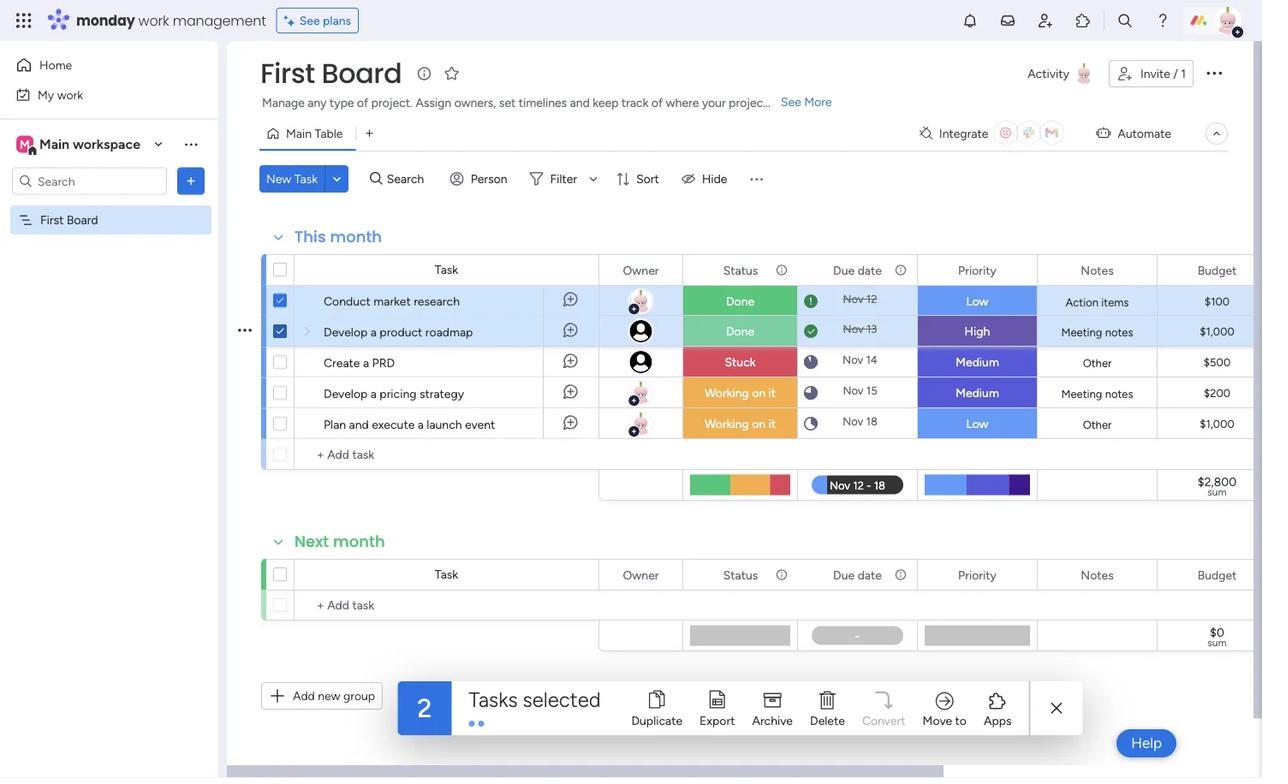 Task type: locate. For each thing, give the bounding box(es) containing it.
done
[[727, 294, 755, 309], [727, 324, 755, 339]]

v2 overdue deadline image
[[805, 293, 818, 310]]

1 vertical spatial column information image
[[775, 569, 789, 582]]

1 vertical spatial other
[[1084, 418, 1113, 432]]

0 vertical spatial board
[[322, 54, 402, 93]]

meeting
[[1062, 326, 1103, 339], [1062, 387, 1103, 401]]

2 owner field from the top
[[619, 566, 664, 585]]

first
[[260, 54, 315, 93], [40, 213, 64, 227]]

1 nov from the top
[[844, 293, 864, 306]]

0 vertical spatial status field
[[719, 261, 763, 280]]

1 horizontal spatial first
[[260, 54, 315, 93]]

a left pricing
[[371, 386, 377, 401]]

research
[[414, 294, 460, 308]]

a for pricing
[[371, 386, 377, 401]]

0 vertical spatial date
[[858, 263, 882, 278]]

2 priority from the top
[[959, 568, 997, 583]]

1 vertical spatial month
[[333, 531, 385, 553]]

0 vertical spatial meeting notes
[[1062, 326, 1134, 339]]

notes
[[1106, 326, 1134, 339], [1106, 387, 1134, 401]]

see inside see plans button
[[300, 13, 320, 28]]

1
[[1182, 66, 1187, 81]]

board up type
[[322, 54, 402, 93]]

0 vertical spatial status
[[724, 263, 759, 278]]

2 done from the top
[[727, 324, 755, 339]]

2 $1,000 from the top
[[1201, 418, 1235, 431]]

work inside my work button
[[57, 87, 83, 102]]

1 vertical spatial priority field
[[955, 566, 1002, 585]]

1 date from the top
[[858, 263, 882, 278]]

0 vertical spatial column information image
[[895, 263, 908, 277]]

1 horizontal spatial board
[[322, 54, 402, 93]]

1 vertical spatial sum
[[1208, 637, 1228, 649]]

work right my
[[57, 87, 83, 102]]

sum inside $2,800 sum
[[1208, 486, 1228, 499]]

budget up $100
[[1198, 263, 1238, 278]]

sum for $0
[[1208, 637, 1228, 649]]

1 vertical spatial work
[[57, 87, 83, 102]]

2 + add task text field from the top
[[303, 596, 591, 616]]

develop for develop a pricing strategy
[[324, 386, 368, 401]]

1 meeting notes from the top
[[1062, 326, 1134, 339]]

main left table
[[286, 126, 312, 141]]

my
[[38, 87, 54, 102]]

month inside field
[[333, 531, 385, 553]]

hide
[[702, 172, 728, 186]]

main inside button
[[286, 126, 312, 141]]

export
[[700, 714, 736, 729]]

3 nov from the top
[[843, 353, 864, 367]]

column information image for due date
[[895, 569, 908, 582]]

main workspace
[[39, 136, 141, 153]]

and left keep
[[570, 96, 590, 110]]

any
[[308, 96, 327, 110]]

execute
[[372, 417, 415, 432]]

board inside list box
[[67, 213, 98, 227]]

2 meeting notes from the top
[[1062, 387, 1134, 401]]

menu image
[[748, 171, 766, 188]]

1 horizontal spatial work
[[138, 11, 169, 30]]

due for due date field corresponding to due date's column information image
[[834, 568, 855, 583]]

2 notes field from the top
[[1077, 566, 1119, 585]]

column information image
[[895, 263, 908, 277], [775, 569, 789, 582]]

product
[[380, 325, 423, 339]]

my work
[[38, 87, 83, 102]]

0 vertical spatial done
[[727, 294, 755, 309]]

0 vertical spatial first
[[260, 54, 315, 93]]

first board inside first board list box
[[40, 213, 98, 227]]

1 vertical spatial owner
[[623, 568, 659, 583]]

month inside 'field'
[[330, 226, 382, 248]]

dapulse integrations image
[[920, 127, 933, 140]]

new task button
[[260, 165, 325, 193]]

1 vertical spatial first board
[[40, 213, 98, 227]]

notes
[[1082, 263, 1114, 278], [1082, 568, 1114, 583]]

0 vertical spatial owner field
[[619, 261, 664, 280]]

keep
[[593, 96, 619, 110]]

see for see more
[[781, 95, 802, 109]]

0 horizontal spatial first
[[40, 213, 64, 227]]

1 vertical spatial notes
[[1082, 568, 1114, 583]]

2 status from the top
[[724, 568, 759, 583]]

0 horizontal spatial column information image
[[775, 263, 789, 277]]

budget up $0
[[1198, 568, 1238, 583]]

+ add task text field for $2,800
[[303, 445, 591, 465]]

1 vertical spatial meeting
[[1062, 387, 1103, 401]]

2 develop from the top
[[324, 386, 368, 401]]

main
[[286, 126, 312, 141], [39, 136, 69, 153]]

first down the search in workspace field
[[40, 213, 64, 227]]

a left product
[[371, 325, 377, 339]]

0 vertical spatial see
[[300, 13, 320, 28]]

2 on from the top
[[752, 417, 766, 431]]

priority for first the priority field from the top
[[959, 263, 997, 278]]

1 vertical spatial $1,000
[[1201, 418, 1235, 431]]

work for my
[[57, 87, 83, 102]]

2 budget from the top
[[1198, 568, 1238, 583]]

main table button
[[260, 120, 356, 147]]

delete
[[811, 714, 846, 729]]

4 nov from the top
[[843, 384, 864, 398]]

0 vertical spatial meeting
[[1062, 326, 1103, 339]]

angle down image
[[333, 173, 341, 186]]

first board up type
[[260, 54, 402, 93]]

Budget field
[[1194, 261, 1242, 280], [1194, 566, 1242, 585]]

see inside see more link
[[781, 95, 802, 109]]

month right next
[[333, 531, 385, 553]]

duplicate
[[632, 714, 683, 729]]

1 horizontal spatial column information image
[[895, 569, 908, 582]]

apps
[[984, 714, 1012, 728]]

$1,000 down $100
[[1201, 325, 1235, 339]]

create
[[324, 356, 360, 370]]

event
[[465, 417, 496, 432]]

/
[[1174, 66, 1179, 81]]

1 horizontal spatial and
[[570, 96, 590, 110]]

done for conduct market research
[[727, 294, 755, 309]]

m
[[20, 137, 30, 152]]

1 vertical spatial due date field
[[830, 566, 887, 585]]

tasks
[[469, 688, 518, 713]]

first board
[[260, 54, 402, 93], [40, 213, 98, 227]]

0 vertical spatial low
[[967, 294, 989, 309]]

date
[[858, 263, 882, 278], [858, 568, 882, 583]]

1 vertical spatial column information image
[[895, 569, 908, 582]]

column information image
[[775, 263, 789, 277], [895, 569, 908, 582]]

1 meeting from the top
[[1062, 326, 1103, 339]]

0 horizontal spatial main
[[39, 136, 69, 153]]

1 vertical spatial done
[[727, 324, 755, 339]]

a for product
[[371, 325, 377, 339]]

0 vertical spatial medium
[[956, 355, 1000, 370]]

0 vertical spatial due date field
[[830, 261, 887, 280]]

apps image
[[1075, 12, 1092, 29]]

Notes field
[[1077, 261, 1119, 280], [1077, 566, 1119, 585]]

due date
[[834, 263, 882, 278], [834, 568, 882, 583]]

action items
[[1066, 296, 1130, 309]]

1 horizontal spatial main
[[286, 126, 312, 141]]

1 due date from the top
[[834, 263, 882, 278]]

see plans button
[[277, 8, 359, 33]]

1 vertical spatial due date
[[834, 568, 882, 583]]

nov for nov 12
[[844, 293, 864, 306]]

1 vertical spatial budget
[[1198, 568, 1238, 583]]

nov left 18
[[843, 415, 864, 429]]

0 vertical spatial task
[[295, 172, 318, 186]]

workspace
[[73, 136, 141, 153]]

main right workspace icon
[[39, 136, 69, 153]]

option
[[0, 205, 218, 208]]

5 nov from the top
[[843, 415, 864, 429]]

nov for nov 14
[[843, 353, 864, 367]]

12
[[867, 293, 878, 306]]

0 vertical spatial other
[[1084, 356, 1113, 370]]

0 horizontal spatial of
[[357, 96, 369, 110]]

0 horizontal spatial and
[[349, 417, 369, 432]]

0 vertical spatial priority field
[[955, 261, 1002, 280]]

0 vertical spatial sum
[[1208, 486, 1228, 499]]

first inside list box
[[40, 213, 64, 227]]

develop down create
[[324, 386, 368, 401]]

0 vertical spatial + add task text field
[[303, 445, 591, 465]]

14
[[867, 353, 878, 367]]

2 budget field from the top
[[1194, 566, 1242, 585]]

notifications image
[[962, 12, 979, 29]]

1 horizontal spatial column information image
[[895, 263, 908, 277]]

1 vertical spatial notes field
[[1077, 566, 1119, 585]]

collapse board header image
[[1211, 127, 1224, 141]]

1 vertical spatial priority
[[959, 568, 997, 583]]

medium
[[956, 355, 1000, 370], [956, 386, 1000, 401]]

autopilot image
[[1097, 122, 1112, 144]]

0 horizontal spatial options image
[[183, 173, 200, 190]]

options image
[[1205, 62, 1225, 83], [183, 173, 200, 190]]

my work button
[[10, 81, 184, 108]]

2 priority field from the top
[[955, 566, 1002, 585]]

options image right 1
[[1205, 62, 1225, 83]]

2 notes from the top
[[1106, 387, 1134, 401]]

1 vertical spatial status field
[[719, 566, 763, 585]]

manage any type of project. assign owners, set timelines and keep track of where your project stands.
[[262, 96, 809, 110]]

1 vertical spatial task
[[435, 263, 459, 277]]

0 vertical spatial budget field
[[1194, 261, 1242, 280]]

2 nov from the top
[[844, 323, 864, 336]]

1 vertical spatial status
[[724, 568, 759, 583]]

0 vertical spatial column information image
[[775, 263, 789, 277]]

move to
[[923, 714, 967, 729]]

first up manage on the top of the page
[[260, 54, 315, 93]]

1 + add task text field from the top
[[303, 445, 591, 465]]

show board description image
[[414, 65, 435, 82]]

1 vertical spatial medium
[[956, 386, 1000, 401]]

0 vertical spatial on
[[752, 386, 766, 401]]

1 horizontal spatial see
[[781, 95, 802, 109]]

1 vertical spatial date
[[858, 568, 882, 583]]

tasks selected
[[469, 688, 601, 713]]

1 vertical spatial develop
[[324, 386, 368, 401]]

2 sum from the top
[[1208, 637, 1228, 649]]

1 $1,000 from the top
[[1201, 325, 1235, 339]]

workspace options image
[[183, 136, 200, 153]]

0 horizontal spatial first board
[[40, 213, 98, 227]]

0 horizontal spatial work
[[57, 87, 83, 102]]

see left plans
[[300, 13, 320, 28]]

1 vertical spatial due
[[834, 568, 855, 583]]

1 priority field from the top
[[955, 261, 1002, 280]]

+ Add task text field
[[303, 445, 591, 465], [303, 596, 591, 616]]

this
[[295, 226, 326, 248]]

0 vertical spatial owner
[[623, 263, 659, 278]]

project
[[729, 96, 768, 110]]

integrate
[[940, 126, 989, 141]]

month right this
[[330, 226, 382, 248]]

market
[[374, 294, 411, 308]]

nov left 15
[[843, 384, 864, 398]]

1 vertical spatial budget field
[[1194, 566, 1242, 585]]

nov left 13
[[844, 323, 864, 336]]

and right plan
[[349, 417, 369, 432]]

Due date field
[[830, 261, 887, 280], [830, 566, 887, 585]]

0 vertical spatial $1,000
[[1201, 325, 1235, 339]]

1 due date field from the top
[[830, 261, 887, 280]]

0 vertical spatial working
[[705, 386, 749, 401]]

This month field
[[290, 226, 387, 248]]

0 vertical spatial work
[[138, 11, 169, 30]]

move
[[923, 714, 953, 729]]

timelines
[[519, 96, 567, 110]]

1 horizontal spatial of
[[652, 96, 663, 110]]

0 vertical spatial and
[[570, 96, 590, 110]]

automate
[[1119, 126, 1172, 141]]

1 vertical spatial it
[[769, 417, 776, 431]]

board down the search in workspace field
[[67, 213, 98, 227]]

nov for nov 15
[[843, 384, 864, 398]]

1 vertical spatial low
[[967, 417, 989, 431]]

$500
[[1205, 356, 1231, 370]]

options image down workspace options icon
[[183, 173, 200, 190]]

work right monday
[[138, 11, 169, 30]]

0 horizontal spatial board
[[67, 213, 98, 227]]

0 vertical spatial notes
[[1106, 326, 1134, 339]]

develop down conduct
[[324, 325, 368, 339]]

1 vertical spatial working
[[705, 417, 749, 431]]

$1,000 down $200 in the right of the page
[[1201, 418, 1235, 431]]

to
[[956, 714, 967, 729]]

1 vertical spatial + add task text field
[[303, 596, 591, 616]]

0 horizontal spatial see
[[300, 13, 320, 28]]

main for main table
[[286, 126, 312, 141]]

Status field
[[719, 261, 763, 280], [719, 566, 763, 585]]

0 vertical spatial priority
[[959, 263, 997, 278]]

0 vertical spatial month
[[330, 226, 382, 248]]

of right type
[[357, 96, 369, 110]]

1 due from the top
[[834, 263, 855, 278]]

meeting notes
[[1062, 326, 1134, 339], [1062, 387, 1134, 401]]

a
[[371, 325, 377, 339], [363, 356, 369, 370], [371, 386, 377, 401], [418, 417, 424, 432]]

1 vertical spatial meeting notes
[[1062, 387, 1134, 401]]

items
[[1102, 296, 1130, 309]]

1 vertical spatial owner field
[[619, 566, 664, 585]]

due date field for column information icon corresponding to due date
[[830, 261, 887, 280]]

1 develop from the top
[[324, 325, 368, 339]]

nov left 12
[[844, 293, 864, 306]]

sum
[[1208, 486, 1228, 499], [1208, 637, 1228, 649]]

working
[[705, 386, 749, 401], [705, 417, 749, 431]]

inbox image
[[1000, 12, 1017, 29]]

invite
[[1141, 66, 1171, 81]]

1 vertical spatial notes
[[1106, 387, 1134, 401]]

2 vertical spatial task
[[435, 568, 459, 582]]

help
[[1132, 735, 1163, 753]]

1 priority from the top
[[959, 263, 997, 278]]

nov
[[844, 293, 864, 306], [844, 323, 864, 336], [843, 353, 864, 367], [843, 384, 864, 398], [843, 415, 864, 429]]

1 other from the top
[[1084, 356, 1113, 370]]

1 vertical spatial see
[[781, 95, 802, 109]]

1 working from the top
[[705, 386, 749, 401]]

budget field up $0
[[1194, 566, 1242, 585]]

first board down the search in workspace field
[[40, 213, 98, 227]]

Owner field
[[619, 261, 664, 280], [619, 566, 664, 585]]

2 due date field from the top
[[830, 566, 887, 585]]

Next month field
[[290, 531, 390, 554]]

1 horizontal spatial first board
[[260, 54, 402, 93]]

manage
[[262, 96, 305, 110]]

see for see plans
[[300, 13, 320, 28]]

develop a product roadmap
[[324, 325, 473, 339]]

1 vertical spatial on
[[752, 417, 766, 431]]

2 due from the top
[[834, 568, 855, 583]]

set
[[499, 96, 516, 110]]

priority for second the priority field from the top of the page
[[959, 568, 997, 583]]

ruby anderson image
[[1215, 7, 1242, 34]]

a left prd in the top left of the page
[[363, 356, 369, 370]]

0 vertical spatial notes
[[1082, 263, 1114, 278]]

action
[[1066, 296, 1099, 309]]

due date field for due date's column information image
[[830, 566, 887, 585]]

1 low from the top
[[967, 294, 989, 309]]

a for prd
[[363, 356, 369, 370]]

1 owner field from the top
[[619, 261, 664, 280]]

see left more
[[781, 95, 802, 109]]

0 vertical spatial budget
[[1198, 263, 1238, 278]]

nov 14
[[843, 353, 878, 367]]

board
[[322, 54, 402, 93], [67, 213, 98, 227]]

on
[[752, 386, 766, 401], [752, 417, 766, 431]]

assign
[[416, 96, 452, 110]]

month for this month
[[330, 226, 382, 248]]

budget
[[1198, 263, 1238, 278], [1198, 568, 1238, 583]]

it
[[769, 386, 776, 401], [769, 417, 776, 431]]

1 sum from the top
[[1208, 486, 1228, 499]]

0 vertical spatial options image
[[1205, 62, 1225, 83]]

main inside workspace selection element
[[39, 136, 69, 153]]

0 vertical spatial develop
[[324, 325, 368, 339]]

0 vertical spatial it
[[769, 386, 776, 401]]

0 vertical spatial working on it
[[705, 386, 776, 401]]

of right track
[[652, 96, 663, 110]]

add
[[293, 689, 315, 704]]

1 notes from the top
[[1082, 263, 1114, 278]]

budget field up $100
[[1194, 261, 1242, 280]]

track
[[622, 96, 649, 110]]

1 status field from the top
[[719, 261, 763, 280]]

nov left 14
[[843, 353, 864, 367]]

+ add task text field for $0
[[303, 596, 591, 616]]

0 vertical spatial due
[[834, 263, 855, 278]]

see
[[300, 13, 320, 28], [781, 95, 802, 109]]

due
[[834, 263, 855, 278], [834, 568, 855, 583]]

$0 sum
[[1208, 625, 1228, 649]]

1 done from the top
[[727, 294, 755, 309]]

1 vertical spatial first
[[40, 213, 64, 227]]

Priority field
[[955, 261, 1002, 280], [955, 566, 1002, 585]]

develop
[[324, 325, 368, 339], [324, 386, 368, 401]]

1 vertical spatial working on it
[[705, 417, 776, 431]]

1 vertical spatial board
[[67, 213, 98, 227]]

1 owner from the top
[[623, 263, 659, 278]]



Task type: describe. For each thing, give the bounding box(es) containing it.
column information image for status
[[775, 263, 789, 277]]

2 date from the top
[[858, 568, 882, 583]]

2 working on it from the top
[[705, 417, 776, 431]]

$2,800 sum
[[1199, 475, 1237, 499]]

1 budget field from the top
[[1194, 261, 1242, 280]]

add new group button
[[261, 683, 383, 710]]

sum for $2,800
[[1208, 486, 1228, 499]]

filter button
[[523, 165, 604, 193]]

plans
[[323, 13, 351, 28]]

conduct
[[324, 294, 371, 308]]

2 meeting from the top
[[1062, 387, 1103, 401]]

plan and execute a launch event
[[324, 417, 496, 432]]

person button
[[444, 165, 518, 193]]

main table
[[286, 126, 343, 141]]

work for monday
[[138, 11, 169, 30]]

next
[[295, 531, 329, 553]]

strategy
[[420, 386, 464, 401]]

1 working on it from the top
[[705, 386, 776, 401]]

nov 15
[[843, 384, 878, 398]]

table
[[315, 126, 343, 141]]

new
[[266, 172, 292, 186]]

1 medium from the top
[[956, 355, 1000, 370]]

arrow down image
[[584, 169, 604, 189]]

launch
[[427, 417, 462, 432]]

filter
[[551, 172, 578, 186]]

due for due date field for column information icon corresponding to due date
[[834, 263, 855, 278]]

see more
[[781, 95, 833, 109]]

invite / 1
[[1141, 66, 1187, 81]]

hide button
[[675, 165, 738, 193]]

first board list box
[[0, 202, 218, 466]]

1 vertical spatial and
[[349, 417, 369, 432]]

18
[[867, 415, 878, 429]]

where
[[666, 96, 700, 110]]

new
[[318, 689, 341, 704]]

develop a pricing strategy
[[324, 386, 464, 401]]

home
[[39, 58, 72, 72]]

1 budget from the top
[[1198, 263, 1238, 278]]

your
[[702, 96, 726, 110]]

1 on from the top
[[752, 386, 766, 401]]

1 notes field from the top
[[1077, 261, 1119, 280]]

create a prd
[[324, 356, 395, 370]]

1 of from the left
[[357, 96, 369, 110]]

task for next month
[[435, 568, 459, 582]]

0 vertical spatial first board
[[260, 54, 402, 93]]

1 it from the top
[[769, 386, 776, 401]]

v2 search image
[[370, 169, 383, 189]]

nov 13
[[844, 323, 878, 336]]

help image
[[1155, 12, 1172, 29]]

next month
[[295, 531, 385, 553]]

2 status field from the top
[[719, 566, 763, 585]]

high
[[965, 324, 991, 339]]

month for next month
[[333, 531, 385, 553]]

select product image
[[15, 12, 33, 29]]

13
[[867, 323, 878, 336]]

Search in workspace field
[[36, 171, 143, 191]]

2 of from the left
[[652, 96, 663, 110]]

archive
[[753, 714, 793, 729]]

management
[[173, 11, 266, 30]]

owners,
[[455, 96, 496, 110]]

search everything image
[[1117, 12, 1134, 29]]

project.
[[372, 96, 413, 110]]

stuck
[[725, 355, 756, 370]]

stands.
[[771, 96, 809, 110]]

$100
[[1205, 295, 1231, 309]]

selected
[[523, 688, 601, 713]]

monday
[[76, 11, 135, 30]]

plan
[[324, 417, 346, 432]]

$2,800
[[1199, 475, 1237, 489]]

add to favorites image
[[443, 65, 460, 82]]

activity
[[1028, 66, 1070, 81]]

1 horizontal spatial options image
[[1205, 62, 1225, 83]]

develop for develop a product roadmap
[[324, 325, 368, 339]]

2 it from the top
[[769, 417, 776, 431]]

invite / 1 button
[[1110, 60, 1194, 87]]

workspace selection element
[[16, 134, 143, 156]]

2
[[418, 694, 432, 724]]

conduct market research
[[324, 294, 460, 308]]

sort button
[[609, 165, 670, 193]]

task for this month
[[435, 263, 459, 277]]

see plans
[[300, 13, 351, 28]]

activity button
[[1022, 60, 1103, 87]]

First Board field
[[256, 54, 406, 93]]

Search field
[[383, 167, 434, 191]]

2 working from the top
[[705, 417, 749, 431]]

workspace image
[[16, 135, 33, 154]]

done for develop a product roadmap
[[727, 324, 755, 339]]

main for main workspace
[[39, 136, 69, 153]]

nov for nov 13
[[844, 323, 864, 336]]

sort
[[637, 172, 660, 186]]

column information image for status
[[775, 569, 789, 582]]

a left the launch
[[418, 417, 424, 432]]

home button
[[10, 51, 184, 79]]

this month
[[295, 226, 382, 248]]

group
[[344, 689, 375, 704]]

roadmap
[[426, 325, 473, 339]]

add new group
[[293, 689, 375, 704]]

more
[[805, 95, 833, 109]]

$0
[[1211, 625, 1225, 640]]

add view image
[[366, 127, 373, 140]]

task inside 'button'
[[295, 172, 318, 186]]

monday work management
[[76, 11, 266, 30]]

prd
[[372, 356, 395, 370]]

2 owner from the top
[[623, 568, 659, 583]]

1 notes from the top
[[1106, 326, 1134, 339]]

person
[[471, 172, 508, 186]]

help button
[[1117, 730, 1177, 758]]

new task
[[266, 172, 318, 186]]

1 status from the top
[[724, 263, 759, 278]]

2 due date from the top
[[834, 568, 882, 583]]

column information image for due date
[[895, 263, 908, 277]]

15
[[867, 384, 878, 398]]

1 vertical spatial options image
[[183, 173, 200, 190]]

2 notes from the top
[[1082, 568, 1114, 583]]

2 low from the top
[[967, 417, 989, 431]]

nov for nov 18
[[843, 415, 864, 429]]

$200
[[1205, 387, 1231, 401]]

2 other from the top
[[1084, 418, 1113, 432]]

convert
[[863, 714, 906, 729]]

type
[[330, 96, 354, 110]]

v2 done deadline image
[[805, 323, 818, 340]]

nov 18
[[843, 415, 878, 429]]

2 medium from the top
[[956, 386, 1000, 401]]

invite members image
[[1038, 12, 1055, 29]]



Task type: vqa. For each thing, say whether or not it's contained in the screenshot.
Underline icon
no



